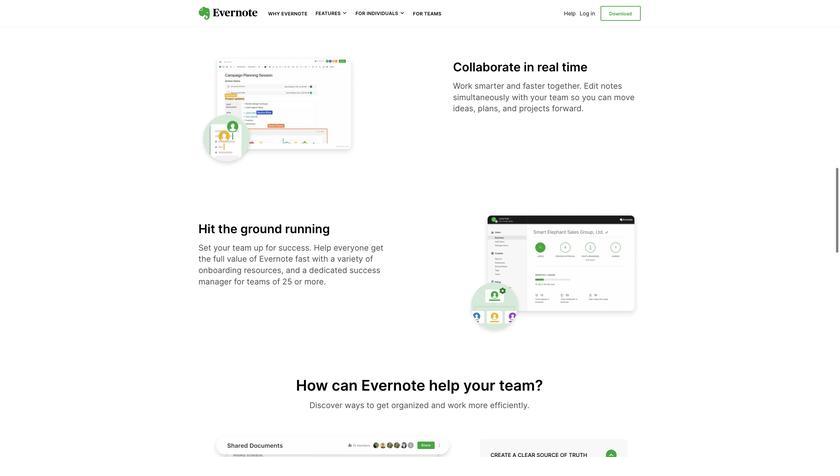 Task type: locate. For each thing, give the bounding box(es) containing it.
1 vertical spatial evernote
[[259, 254, 293, 264]]

1 vertical spatial team
[[233, 243, 252, 253]]

1 horizontal spatial for
[[413, 11, 423, 16]]

resources,
[[244, 265, 284, 275]]

team?
[[499, 377, 544, 395]]

plans,
[[478, 104, 501, 113]]

set your team up for success. help everyone get the full value of evernote fast with a variety of onboarding resources, and a dedicated success manager for teams of 25 or more.
[[199, 243, 384, 286]]

1 horizontal spatial team
[[550, 92, 569, 102]]

of up success
[[366, 254, 373, 264]]

set
[[199, 243, 211, 253]]

0 horizontal spatial with
[[312, 254, 328, 264]]

for teams
[[413, 11, 442, 16]]

0 horizontal spatial of
[[249, 254, 257, 264]]

notes
[[601, 81, 623, 91]]

how can evernote help your team?
[[296, 377, 544, 395]]

organized
[[392, 401, 429, 410]]

value
[[227, 254, 247, 264]]

for left teams
[[234, 277, 245, 286]]

features
[[316, 10, 341, 16]]

ways
[[345, 401, 365, 410]]

0 vertical spatial can
[[599, 92, 612, 102]]

get right to
[[377, 401, 389, 410]]

work
[[448, 401, 467, 410]]

with inside set your team up for success. help everyone get the full value of evernote fast with a variety of onboarding resources, and a dedicated success manager for teams of 25 or more.
[[312, 254, 328, 264]]

1 horizontal spatial can
[[599, 92, 612, 102]]

for individuals button
[[356, 10, 405, 17]]

variety
[[338, 254, 363, 264]]

for individuals
[[356, 10, 399, 16]]

for left teams
[[413, 11, 423, 16]]

1 horizontal spatial your
[[464, 377, 496, 395]]

1 horizontal spatial for
[[266, 243, 276, 253]]

1 vertical spatial your
[[214, 243, 230, 253]]

1 horizontal spatial help
[[565, 10, 576, 17]]

can up ways
[[332, 377, 358, 395]]

teams
[[425, 11, 442, 16]]

for for for individuals
[[356, 10, 366, 16]]

0 vertical spatial a
[[331, 254, 335, 264]]

for teams link
[[413, 10, 442, 17]]

team up value
[[233, 243, 252, 253]]

the right hit
[[218, 222, 238, 236]]

and inside set your team up for success. help everyone get the full value of evernote fast with a variety of onboarding resources, and a dedicated success manager for teams of 25 or more.
[[286, 265, 300, 275]]

can inside work smarter and faster together. edit notes simultaneously with your team so you can move ideas, plans, and projects forward.
[[599, 92, 612, 102]]

for right up
[[266, 243, 276, 253]]

for inside for individuals button
[[356, 10, 366, 16]]

0 vertical spatial help
[[565, 10, 576, 17]]

of
[[249, 254, 257, 264], [366, 254, 373, 264], [273, 277, 280, 286]]

with down faster
[[512, 92, 529, 102]]

evernote right "why"
[[282, 11, 308, 16]]

0 horizontal spatial can
[[332, 377, 358, 395]]

1 horizontal spatial in
[[591, 10, 596, 17]]

for inside for teams link
[[413, 11, 423, 16]]

collaborate
[[453, 60, 521, 75]]

team
[[550, 92, 569, 102], [233, 243, 252, 253]]

more.
[[305, 277, 326, 286]]

your
[[531, 92, 548, 102], [214, 243, 230, 253], [464, 377, 496, 395]]

help
[[565, 10, 576, 17], [314, 243, 332, 253]]

your up more
[[464, 377, 496, 395]]

for
[[356, 10, 366, 16], [413, 11, 423, 16]]

help link
[[565, 10, 576, 17]]

2 vertical spatial evernote
[[362, 377, 426, 395]]

1 vertical spatial help
[[314, 243, 332, 253]]

time
[[562, 60, 588, 75]]

1 horizontal spatial a
[[331, 254, 335, 264]]

0 horizontal spatial your
[[214, 243, 230, 253]]

of down up
[[249, 254, 257, 264]]

1 vertical spatial can
[[332, 377, 358, 395]]

get up success
[[371, 243, 384, 253]]

1 horizontal spatial with
[[512, 92, 529, 102]]

of left 25
[[273, 277, 280, 286]]

0 vertical spatial for
[[266, 243, 276, 253]]

and down the collaborate in real time
[[507, 81, 521, 91]]

0 horizontal spatial help
[[314, 243, 332, 253]]

0 horizontal spatial for
[[356, 10, 366, 16]]

0 vertical spatial team
[[550, 92, 569, 102]]

a up dedicated
[[331, 254, 335, 264]]

the
[[218, 222, 238, 236], [199, 254, 211, 264]]

hit the ground running
[[199, 222, 330, 236]]

download
[[610, 11, 632, 16]]

team inside work smarter and faster together. edit notes simultaneously with your team so you can move ideas, plans, and projects forward.
[[550, 92, 569, 102]]

0 vertical spatial your
[[531, 92, 548, 102]]

0 vertical spatial with
[[512, 92, 529, 102]]

1 horizontal spatial the
[[218, 222, 238, 236]]

hit
[[199, 222, 215, 236]]

with
[[512, 92, 529, 102], [312, 254, 328, 264]]

teams
[[247, 277, 270, 286]]

and
[[507, 81, 521, 91], [503, 104, 517, 113], [286, 265, 300, 275], [432, 401, 446, 410]]

1 vertical spatial the
[[199, 254, 211, 264]]

dedicated
[[309, 265, 348, 275]]

and right plans,
[[503, 104, 517, 113]]

0 horizontal spatial a
[[303, 265, 307, 275]]

get
[[371, 243, 384, 253], [377, 401, 389, 410]]

full
[[213, 254, 225, 264]]

team down the together.
[[550, 92, 569, 102]]

and up 'or'
[[286, 265, 300, 275]]

in for log
[[591, 10, 596, 17]]

your up full
[[214, 243, 230, 253]]

0 vertical spatial get
[[371, 243, 384, 253]]

 image
[[199, 430, 467, 457]]

your inside work smarter and faster together. edit notes simultaneously with your team so you can move ideas, plans, and projects forward.
[[531, 92, 548, 102]]

your up projects
[[531, 92, 548, 102]]

0 horizontal spatial in
[[524, 60, 535, 75]]

fast
[[296, 254, 310, 264]]

for
[[266, 243, 276, 253], [234, 277, 245, 286]]

in
[[591, 10, 596, 17], [524, 60, 535, 75]]

help left log
[[565, 10, 576, 17]]

work smarter and faster together. edit notes simultaneously with your team so you can move ideas, plans, and projects forward.
[[453, 81, 635, 113]]

a down fast
[[303, 265, 307, 275]]

success.
[[279, 243, 312, 253]]

for left individuals
[[356, 10, 366, 16]]

ground
[[241, 222, 282, 236]]

everyone
[[334, 243, 369, 253]]

collaborate in real time
[[453, 60, 588, 75]]

edit
[[584, 81, 599, 91]]

0 horizontal spatial team
[[233, 243, 252, 253]]

evernote inside set your team up for success. help everyone get the full value of evernote fast with a variety of onboarding resources, and a dedicated success manager for teams of 25 or more.
[[259, 254, 293, 264]]

simultaneously
[[453, 92, 510, 102]]

more
[[469, 401, 488, 410]]

evernote up resources,
[[259, 254, 293, 264]]

faster
[[523, 81, 545, 91]]

can
[[599, 92, 612, 102], [332, 377, 358, 395]]

2 horizontal spatial your
[[531, 92, 548, 102]]

0 horizontal spatial for
[[234, 277, 245, 286]]

individuals
[[367, 10, 399, 16]]

evernote
[[282, 11, 308, 16], [259, 254, 293, 264], [362, 377, 426, 395]]

and left work
[[432, 401, 446, 410]]

2 vertical spatial your
[[464, 377, 496, 395]]

can down notes on the right of page
[[599, 92, 612, 102]]

1 vertical spatial with
[[312, 254, 328, 264]]

the down set
[[199, 254, 211, 264]]

log in
[[580, 10, 596, 17]]

0 vertical spatial in
[[591, 10, 596, 17]]

a
[[331, 254, 335, 264], [303, 265, 307, 275]]

0 horizontal spatial the
[[199, 254, 211, 264]]

1 vertical spatial in
[[524, 60, 535, 75]]

help up dedicated
[[314, 243, 332, 253]]

in right log
[[591, 10, 596, 17]]

with up dedicated
[[312, 254, 328, 264]]

in left real
[[524, 60, 535, 75]]

evernote up organized
[[362, 377, 426, 395]]

2 horizontal spatial of
[[366, 254, 373, 264]]

evernote logo image
[[199, 7, 258, 20]]



Task type: vqa. For each thing, say whether or not it's contained in the screenshot.
Document Scanning Icon
no



Task type: describe. For each thing, give the bounding box(es) containing it.
0 vertical spatial the
[[218, 222, 238, 236]]

1 vertical spatial for
[[234, 277, 245, 286]]

up
[[254, 243, 264, 253]]

move
[[615, 92, 635, 102]]

you
[[582, 92, 596, 102]]

why evernote
[[268, 11, 308, 16]]

why
[[268, 11, 280, 16]]

together.
[[548, 81, 582, 91]]

user groups in evernote teams image
[[467, 209, 641, 334]]

running
[[285, 222, 330, 236]]

discover
[[310, 401, 343, 410]]

0 vertical spatial evernote
[[282, 11, 308, 16]]

success
[[350, 265, 381, 275]]

onboarding
[[199, 265, 242, 275]]

for for for teams
[[413, 11, 423, 16]]

so
[[571, 92, 580, 102]]

with inside work smarter and faster together. edit notes simultaneously with your team so you can move ideas, plans, and projects forward.
[[512, 92, 529, 102]]

discover ways to get organized and work more efficiently.
[[310, 401, 530, 410]]

1 vertical spatial get
[[377, 401, 389, 410]]

how
[[296, 377, 328, 395]]

to
[[367, 401, 375, 410]]

efficiently.
[[490, 401, 530, 410]]

collaboration features in evernote teams image
[[199, 42, 373, 167]]

or
[[295, 277, 302, 286]]

help
[[429, 377, 460, 395]]

real
[[538, 60, 559, 75]]

download link
[[601, 6, 641, 21]]

your inside set your team up for success. help everyone get the full value of evernote fast with a variety of onboarding resources, and a dedicated success manager for teams of 25 or more.
[[214, 243, 230, 253]]

team inside set your team up for success. help everyone get the full value of evernote fast with a variety of onboarding resources, and a dedicated success manager for teams of 25 or more.
[[233, 243, 252, 253]]

log
[[580, 10, 590, 17]]

log in link
[[580, 10, 596, 17]]

the inside set your team up for success. help everyone get the full value of evernote fast with a variety of onboarding resources, and a dedicated success manager for teams of 25 or more.
[[199, 254, 211, 264]]

help inside set your team up for success. help everyone get the full value of evernote fast with a variety of onboarding resources, and a dedicated success manager for teams of 25 or more.
[[314, 243, 332, 253]]

smarter
[[475, 81, 505, 91]]

in for collaborate
[[524, 60, 535, 75]]

work
[[453, 81, 473, 91]]

get inside set your team up for success. help everyone get the full value of evernote fast with a variety of onboarding resources, and a dedicated success manager for teams of 25 or more.
[[371, 243, 384, 253]]

manager
[[199, 277, 232, 286]]

why evernote link
[[268, 10, 308, 17]]

1 vertical spatial a
[[303, 265, 307, 275]]

features button
[[316, 10, 348, 17]]

1 horizontal spatial of
[[273, 277, 280, 286]]

ideas,
[[453, 104, 476, 113]]

projects
[[520, 104, 550, 113]]

25
[[283, 277, 292, 286]]

forward.
[[553, 104, 584, 113]]



